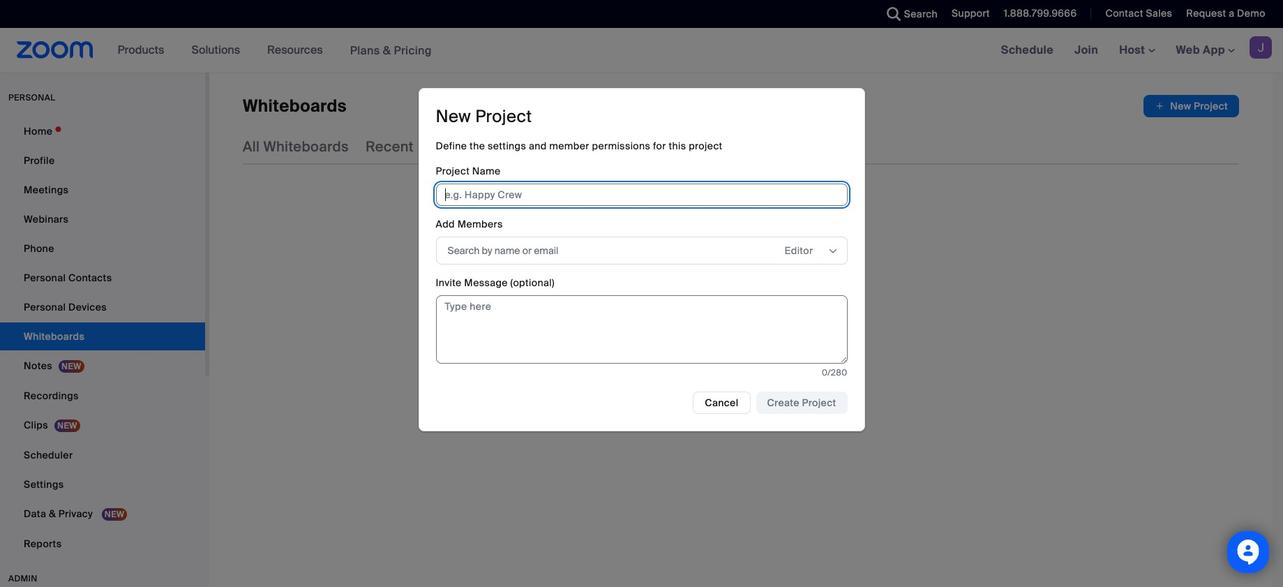 Task type: describe. For each thing, give the bounding box(es) containing it.
scheduler link
[[0, 441, 205, 469]]

create your first project
[[644, 260, 839, 281]]

1.888.799.9666
[[1005, 7, 1078, 20]]

home link
[[0, 117, 205, 145]]

invite message (optional)
[[436, 277, 555, 289]]

data & privacy link
[[0, 500, 205, 529]]

personal
[[8, 92, 55, 103]]

this
[[669, 140, 687, 152]]

e.g. Happy Crew text field
[[436, 184, 848, 206]]

profile link
[[0, 147, 205, 175]]

name
[[473, 165, 501, 177]]

the
[[470, 140, 485, 152]]

phone
[[24, 242, 54, 255]]

define the settings and member permissions for this project
[[436, 140, 723, 152]]

new project dialog
[[419, 88, 865, 432]]

webinars
[[24, 213, 69, 226]]

first
[[744, 260, 776, 281]]

product information navigation
[[107, 28, 443, 73]]

(optional)
[[511, 277, 555, 289]]

personal contacts link
[[0, 264, 205, 292]]

data
[[24, 508, 46, 520]]

my
[[431, 138, 450, 156]]

settings
[[488, 140, 527, 152]]

recordings
[[24, 390, 79, 402]]

whiteboards for my
[[454, 138, 539, 156]]

join link
[[1065, 28, 1110, 73]]

meetings
[[24, 184, 69, 196]]

settings
[[24, 478, 64, 491]]

define
[[436, 140, 467, 152]]

new project inside dialog
[[436, 106, 532, 127]]

add members
[[436, 218, 503, 231]]

admin
[[8, 573, 38, 584]]

sales
[[1147, 7, 1173, 20]]

contact sales
[[1106, 7, 1173, 20]]

schedule link
[[991, 28, 1065, 73]]

invite
[[436, 277, 462, 289]]

demo
[[1238, 7, 1267, 20]]

with
[[608, 138, 636, 156]]

editor
[[785, 244, 814, 257]]

contact
[[1106, 7, 1144, 20]]

zoom logo image
[[17, 41, 93, 59]]

me
[[639, 138, 660, 156]]

request
[[1187, 7, 1227, 20]]

meetings navigation
[[991, 28, 1284, 73]]

project inside the whiteboards application
[[1195, 100, 1229, 112]]

your
[[703, 260, 740, 281]]

reports
[[24, 538, 62, 550]]

personal menu menu
[[0, 117, 205, 559]]

all whiteboards
[[243, 138, 349, 156]]

phone link
[[0, 235, 205, 263]]

member
[[550, 140, 590, 152]]

& for pricing
[[383, 43, 391, 58]]

join
[[1075, 43, 1099, 57]]

editor button
[[785, 240, 827, 261]]

contacts
[[68, 272, 112, 284]]

data & privacy
[[24, 508, 95, 520]]

Search by name or email,Search by name or email text field
[[448, 240, 756, 261]]

all
[[243, 138, 260, 156]]

settings link
[[0, 471, 205, 499]]

plans & pricing
[[350, 43, 432, 58]]

home
[[24, 125, 53, 138]]

a
[[1230, 7, 1235, 20]]

project name
[[436, 165, 501, 177]]

new inside button
[[1171, 100, 1192, 112]]

personal for personal contacts
[[24, 272, 66, 284]]

banner containing schedule
[[0, 28, 1284, 73]]

starred
[[677, 138, 728, 156]]



Task type: vqa. For each thing, say whether or not it's contained in the screenshot.
Create your first project
yes



Task type: locate. For each thing, give the bounding box(es) containing it.
2 personal from the top
[[24, 301, 66, 313]]

devices
[[68, 301, 107, 313]]

& right data
[[49, 508, 56, 520]]

whiteboards up all whiteboards
[[243, 95, 347, 117]]

1 horizontal spatial project
[[781, 260, 839, 281]]

new project up my whiteboards
[[436, 106, 532, 127]]

whiteboards right all
[[264, 138, 349, 156]]

personal down phone
[[24, 272, 66, 284]]

1 horizontal spatial new
[[1171, 100, 1192, 112]]

1 horizontal spatial create
[[768, 397, 800, 409]]

project
[[689, 140, 723, 152], [781, 260, 839, 281]]

0/280
[[822, 367, 848, 378]]

new project button
[[1145, 95, 1240, 117]]

& inside product information navigation
[[383, 43, 391, 58]]

1 horizontal spatial new project
[[1171, 100, 1229, 112]]

shared with me
[[556, 138, 660, 156]]

recent
[[366, 138, 414, 156]]

pricing
[[394, 43, 432, 58]]

&
[[383, 43, 391, 58], [49, 508, 56, 520]]

personal for personal devices
[[24, 301, 66, 313]]

create project
[[768, 397, 837, 409]]

webinars link
[[0, 205, 205, 233]]

0 horizontal spatial &
[[49, 508, 56, 520]]

clips link
[[0, 411, 205, 440]]

support
[[952, 7, 991, 20]]

1 vertical spatial &
[[49, 508, 56, 520]]

create project button
[[756, 392, 848, 414]]

banner
[[0, 28, 1284, 73]]

show options image
[[828, 246, 839, 257]]

create right cancel on the bottom right of page
[[768, 397, 800, 409]]

create
[[644, 260, 699, 281], [768, 397, 800, 409]]

scheduler
[[24, 449, 73, 462]]

create left your
[[644, 260, 699, 281]]

whiteboards application
[[243, 95, 1240, 117]]

project down editor
[[781, 260, 839, 281]]

schedule
[[1002, 43, 1054, 57]]

and
[[529, 140, 547, 152]]

meetings link
[[0, 176, 205, 204]]

my whiteboards
[[431, 138, 539, 156]]

whiteboards up name
[[454, 138, 539, 156]]

contact sales link up join
[[1096, 0, 1177, 28]]

new project inside button
[[1171, 100, 1229, 112]]

tabs of all whiteboard page tab list
[[243, 128, 853, 165]]

new project
[[1171, 100, 1229, 112], [436, 106, 532, 127]]

notes
[[24, 360, 52, 372]]

members
[[458, 218, 503, 231]]

0 horizontal spatial project
[[689, 140, 723, 152]]

personal devices
[[24, 301, 107, 313]]

recordings link
[[0, 382, 205, 410]]

add image
[[1156, 99, 1165, 113]]

profile
[[24, 154, 55, 167]]

0 vertical spatial &
[[383, 43, 391, 58]]

0 vertical spatial project
[[689, 140, 723, 152]]

project up settings
[[476, 106, 532, 127]]

message
[[465, 277, 508, 289]]

add
[[436, 218, 455, 231]]

1 horizontal spatial &
[[383, 43, 391, 58]]

0 vertical spatial create
[[644, 260, 699, 281]]

permissions
[[592, 140, 651, 152]]

personal contacts
[[24, 272, 112, 284]]

new inside dialog
[[436, 106, 471, 127]]

plans
[[350, 43, 380, 58]]

new project right "add" image
[[1171, 100, 1229, 112]]

project
[[1195, 100, 1229, 112], [476, 106, 532, 127], [436, 165, 470, 177], [803, 397, 837, 409]]

& right plans
[[383, 43, 391, 58]]

1.888.799.9666 button
[[994, 0, 1081, 28], [1005, 7, 1078, 20]]

0 horizontal spatial new
[[436, 106, 471, 127]]

0 vertical spatial personal
[[24, 272, 66, 284]]

project inside dialog
[[689, 140, 723, 152]]

shared
[[556, 138, 605, 156]]

contact sales link
[[1096, 0, 1177, 28], [1106, 7, 1173, 20]]

notes link
[[0, 352, 205, 381]]

1 vertical spatial create
[[768, 397, 800, 409]]

0 horizontal spatial new project
[[436, 106, 532, 127]]

1 vertical spatial project
[[781, 260, 839, 281]]

support link
[[942, 0, 994, 28], [952, 7, 991, 20]]

& inside personal menu "menu"
[[49, 508, 56, 520]]

new right "add" image
[[1171, 100, 1192, 112]]

Invite Message (optional) text field
[[436, 295, 848, 364]]

create for create your first project
[[644, 260, 699, 281]]

cancel button
[[694, 392, 751, 414]]

1 vertical spatial personal
[[24, 301, 66, 313]]

personal
[[24, 272, 66, 284], [24, 301, 66, 313]]

plans & pricing link
[[350, 43, 432, 58], [350, 43, 432, 58]]

whiteboards for all
[[264, 138, 349, 156]]

new up 'define' at the left of the page
[[436, 106, 471, 127]]

privacy
[[59, 508, 93, 520]]

0 horizontal spatial create
[[644, 260, 699, 281]]

1 personal from the top
[[24, 272, 66, 284]]

for
[[654, 140, 667, 152]]

personal down personal contacts
[[24, 301, 66, 313]]

project right "add" image
[[1195, 100, 1229, 112]]

cancel
[[705, 397, 739, 409]]

project right this
[[689, 140, 723, 152]]

new
[[1171, 100, 1192, 112], [436, 106, 471, 127]]

& for privacy
[[49, 508, 56, 520]]

contact sales link up meetings "navigation"
[[1106, 7, 1173, 20]]

request a demo
[[1187, 7, 1267, 20]]

clips
[[24, 419, 48, 431]]

project down the 0/280
[[803, 397, 837, 409]]

create inside button
[[768, 397, 800, 409]]

request a demo link
[[1177, 0, 1284, 28], [1187, 7, 1267, 20]]

reports link
[[0, 530, 205, 558]]

whiteboards
[[243, 95, 347, 117], [264, 138, 349, 156], [454, 138, 539, 156]]

create for create project
[[768, 397, 800, 409]]

personal devices link
[[0, 293, 205, 321]]

project down 'define' at the left of the page
[[436, 165, 470, 177]]

whiteboards inside application
[[243, 95, 347, 117]]



